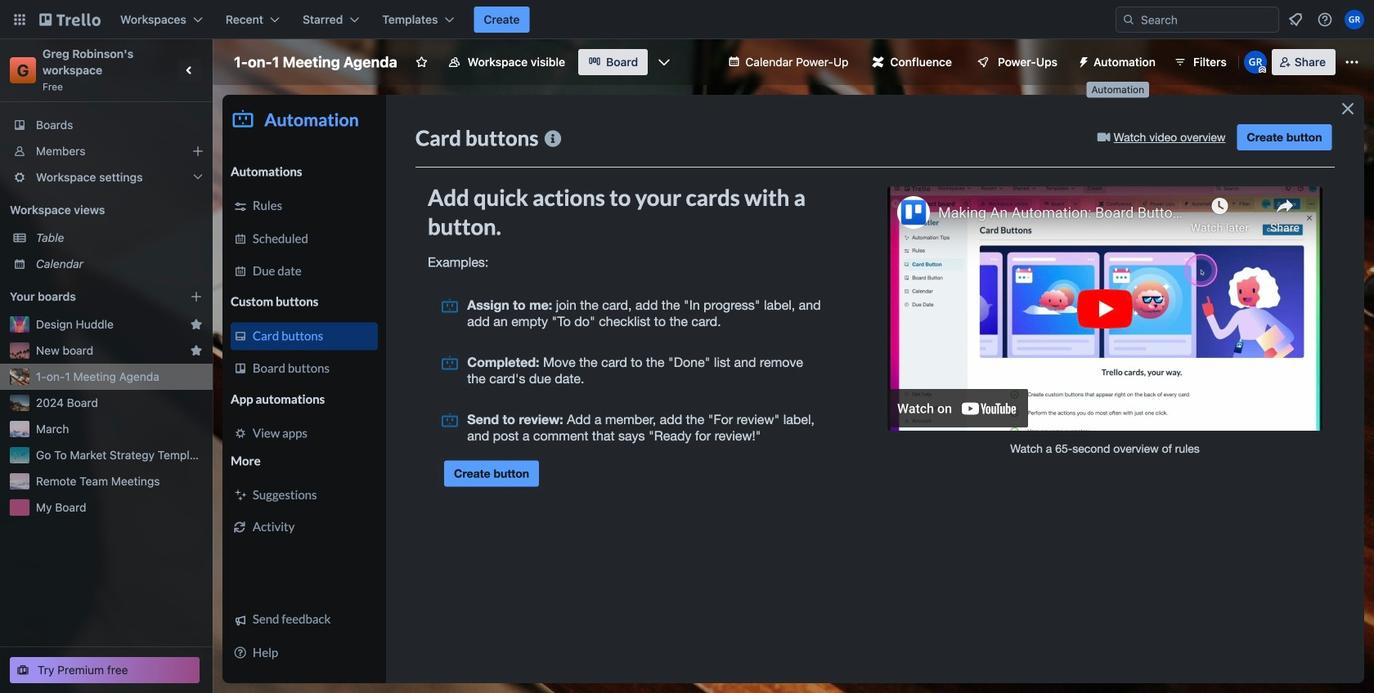 Task type: locate. For each thing, give the bounding box(es) containing it.
greg robinson (gregrobinson96) image down search field
[[1244, 51, 1267, 74]]

star or unstar board image
[[415, 56, 429, 69]]

starred icon image
[[190, 318, 203, 331], [190, 344, 203, 358]]

Board name text field
[[226, 49, 406, 75]]

add board image
[[190, 290, 203, 304]]

show menu image
[[1344, 54, 1361, 70]]

greg robinson (gregrobinson96) image
[[1345, 10, 1365, 29], [1244, 51, 1267, 74]]

0 vertical spatial greg robinson (gregrobinson96) image
[[1345, 10, 1365, 29]]

sm image
[[1071, 49, 1094, 72]]

1 vertical spatial greg robinson (gregrobinson96) image
[[1244, 51, 1267, 74]]

1 vertical spatial starred icon image
[[190, 344, 203, 358]]

greg robinson (gregrobinson96) image right open information menu icon
[[1345, 10, 1365, 29]]

your boards with 8 items element
[[10, 287, 165, 307]]

search image
[[1123, 13, 1136, 26]]

0 vertical spatial starred icon image
[[190, 318, 203, 331]]

back to home image
[[39, 7, 101, 33]]

tooltip
[[1087, 82, 1150, 98]]

primary element
[[0, 0, 1375, 39]]

0 horizontal spatial greg robinson (gregrobinson96) image
[[1244, 51, 1267, 74]]



Task type: describe. For each thing, give the bounding box(es) containing it.
Search field
[[1136, 8, 1279, 31]]

1 horizontal spatial greg robinson (gregrobinson96) image
[[1345, 10, 1365, 29]]

customize views image
[[656, 54, 673, 70]]

workspace navigation collapse icon image
[[178, 59, 201, 82]]

2 starred icon image from the top
[[190, 344, 203, 358]]

0 notifications image
[[1286, 10, 1306, 29]]

confluence icon image
[[873, 56, 884, 68]]

this member is an admin of this board. image
[[1259, 66, 1266, 74]]

1 starred icon image from the top
[[190, 318, 203, 331]]

open information menu image
[[1317, 11, 1334, 28]]



Task type: vqa. For each thing, say whether or not it's contained in the screenshot.
Link corresponding to Design Prototype Link
no



